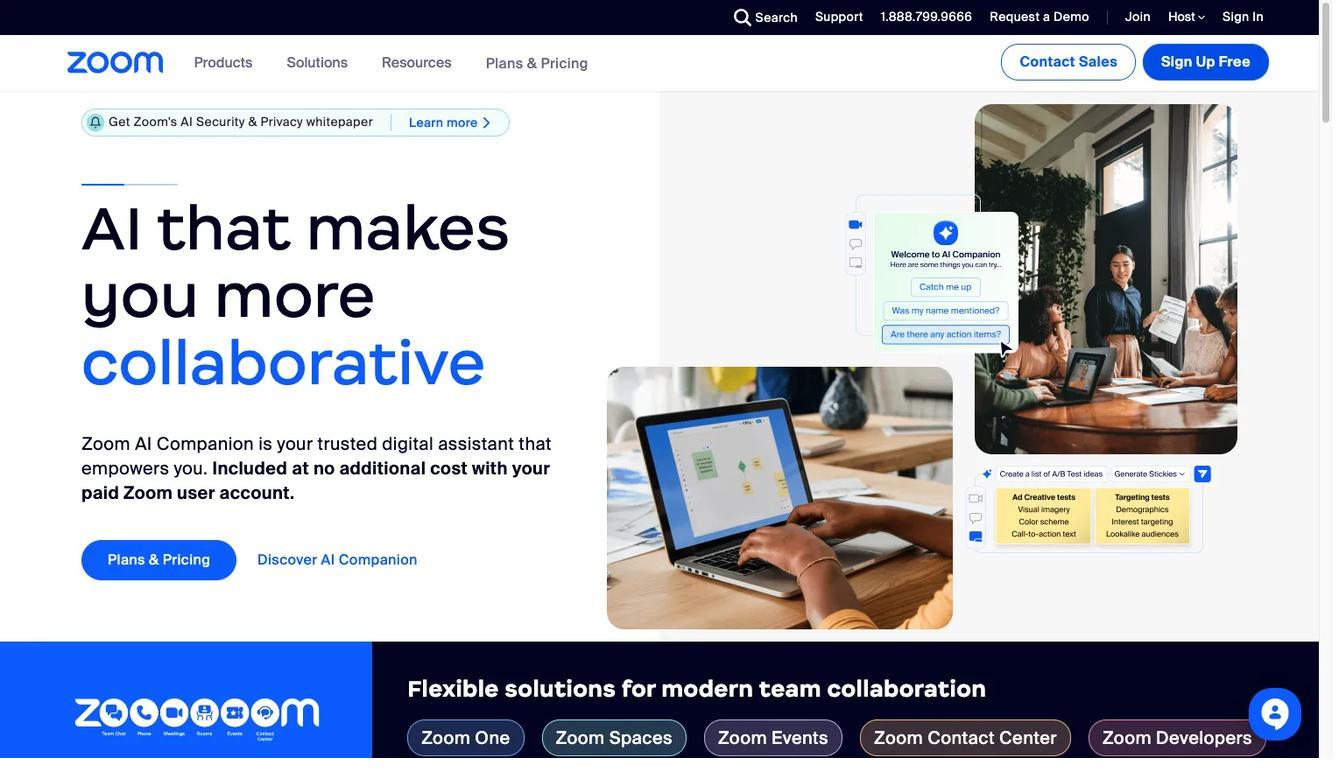 Task type: locate. For each thing, give the bounding box(es) containing it.
account.
[[220, 482, 295, 505]]

1 horizontal spatial pricing
[[541, 54, 589, 72]]

1 horizontal spatial plans & pricing
[[486, 54, 589, 72]]

1 horizontal spatial that
[[519, 433, 552, 456]]

zoom down collaboration
[[874, 727, 923, 750]]

zoom left the developers
[[1103, 727, 1152, 750]]

0 vertical spatial plans
[[486, 54, 523, 72]]

up
[[1196, 53, 1216, 71]]

host button
[[1169, 9, 1205, 25]]

zoom one
[[422, 727, 510, 750]]

resources button
[[382, 35, 460, 91]]

0 vertical spatial contact
[[1020, 53, 1076, 71]]

in
[[1253, 9, 1264, 25]]

flexible
[[407, 676, 499, 704]]

plans
[[486, 54, 523, 72], [108, 551, 145, 570]]

plans & pricing inside main content
[[108, 551, 210, 570]]

zoom left events
[[718, 727, 767, 750]]

that inside ai that makes you more
[[157, 190, 291, 266]]

zoom one tab
[[407, 720, 524, 757]]

0 horizontal spatial plans & pricing
[[108, 551, 210, 570]]

0 horizontal spatial more
[[214, 257, 376, 334]]

zoom inside tab
[[422, 727, 471, 750]]

0 vertical spatial &
[[527, 54, 537, 72]]

support
[[815, 9, 863, 25]]

1 vertical spatial plans
[[108, 551, 145, 570]]

zoom developers
[[1103, 727, 1253, 750]]

0 vertical spatial zoom interface icon image
[[673, 195, 1019, 358]]

0 horizontal spatial pricing
[[163, 551, 210, 570]]

1 vertical spatial your
[[512, 458, 550, 480]]

zoom spaces tab
[[542, 720, 687, 757]]

zoom down "solutions"
[[556, 727, 605, 750]]

discover ai companion link
[[258, 541, 444, 581]]

plans up right icon in the top left of the page
[[486, 54, 523, 72]]

1 vertical spatial &
[[248, 114, 257, 130]]

zoom contact center tab
[[860, 720, 1071, 757]]

your
[[277, 433, 313, 456], [512, 458, 550, 480]]

zoom spaces
[[556, 727, 673, 750]]

your up at
[[277, 433, 313, 456]]

discover
[[258, 551, 317, 570]]

zoom left one
[[422, 727, 471, 750]]

0 vertical spatial sign
[[1223, 9, 1250, 25]]

zoom for zoom ai companion is your trusted digital assistant that empowers you.
[[81, 433, 131, 456]]

pricing
[[541, 54, 589, 72], [163, 551, 210, 570]]

0 vertical spatial your
[[277, 433, 313, 456]]

sign
[[1223, 9, 1250, 25], [1162, 53, 1193, 71]]

0 vertical spatial pricing
[[541, 54, 589, 72]]

request a demo
[[990, 9, 1090, 25]]

sign up free button
[[1143, 44, 1269, 81]]

contact left center
[[928, 727, 995, 750]]

zoom up empowers
[[81, 433, 131, 456]]

that
[[157, 190, 291, 266], [519, 433, 552, 456]]

0 horizontal spatial that
[[157, 190, 291, 266]]

2 horizontal spatial &
[[527, 54, 537, 72]]

1 horizontal spatial &
[[248, 114, 257, 130]]

contact inside tab
[[928, 727, 995, 750]]

your right with
[[512, 458, 550, 480]]

zoom inside zoom ai companion is your trusted digital assistant that empowers you.
[[81, 433, 131, 456]]

pricing inside main content
[[163, 551, 210, 570]]

security
[[196, 114, 245, 130]]

1 horizontal spatial contact
[[1020, 53, 1076, 71]]

zoom for zoom spaces
[[556, 727, 605, 750]]

zoom unified communication platform image
[[75, 699, 320, 744]]

request a demo link
[[977, 0, 1094, 35], [990, 9, 1090, 25]]

free
[[1219, 53, 1251, 71]]

1 vertical spatial pricing
[[163, 551, 210, 570]]

zoom events
[[718, 727, 829, 750]]

with
[[472, 458, 508, 480]]

1 horizontal spatial companion
[[339, 551, 418, 570]]

sign in
[[1223, 9, 1264, 25]]

1 vertical spatial plans & pricing
[[108, 551, 210, 570]]

user
[[177, 482, 215, 505]]

support link
[[802, 0, 868, 35], [815, 9, 863, 25]]

0 vertical spatial more
[[447, 114, 478, 130]]

1 horizontal spatial more
[[447, 114, 478, 130]]

sign inside button
[[1162, 53, 1193, 71]]

zoom
[[81, 433, 131, 456], [124, 482, 173, 505], [422, 727, 471, 750], [556, 727, 605, 750], [718, 727, 767, 750], [874, 727, 923, 750], [1103, 727, 1152, 750]]

contact down the a
[[1020, 53, 1076, 71]]

contact
[[1020, 53, 1076, 71], [928, 727, 995, 750]]

1 horizontal spatial plans
[[486, 54, 523, 72]]

1 vertical spatial sign
[[1162, 53, 1193, 71]]

one
[[475, 727, 510, 750]]

1 vertical spatial more
[[214, 257, 376, 334]]

flexible solutions for modern team collaboration tab list
[[407, 720, 1284, 757]]

zoom interface icon image
[[673, 195, 1019, 358], [965, 466, 1211, 553]]

plans inside main content
[[108, 551, 145, 570]]

zoom down empowers
[[124, 482, 173, 505]]

0 horizontal spatial contact
[[928, 727, 995, 750]]

learn more
[[409, 114, 478, 130]]

0 horizontal spatial &
[[149, 551, 159, 570]]

plans & pricing link
[[486, 54, 589, 72], [486, 54, 589, 72], [81, 541, 237, 581]]

ai
[[181, 114, 193, 130], [81, 190, 143, 266], [135, 433, 152, 456], [321, 551, 335, 570]]

1 vertical spatial companion
[[339, 551, 418, 570]]

2 vertical spatial &
[[149, 551, 159, 570]]

0 horizontal spatial sign
[[1162, 53, 1193, 71]]

1 vertical spatial that
[[519, 433, 552, 456]]

1 horizontal spatial your
[[512, 458, 550, 480]]

1 horizontal spatial sign
[[1223, 9, 1250, 25]]

plans & pricing
[[486, 54, 589, 72], [108, 551, 210, 570]]

center
[[999, 727, 1057, 750]]

companion inside zoom ai companion is your trusted digital assistant that empowers you.
[[157, 433, 254, 456]]

sign left the in on the top right of the page
[[1223, 9, 1250, 25]]

request
[[990, 9, 1040, 25]]

contact sales link
[[1002, 44, 1136, 81]]

0 vertical spatial that
[[157, 190, 291, 266]]

trusted
[[318, 433, 378, 456]]

companion for discover
[[339, 551, 418, 570]]

collaboration
[[827, 676, 987, 704]]

plans down 'paid'
[[108, 551, 145, 570]]

main content
[[0, 35, 1319, 759]]

sign up free
[[1162, 53, 1251, 71]]

1.888.799.9666 button
[[868, 0, 977, 35], [881, 9, 973, 25]]

join
[[1126, 9, 1151, 25]]

sign left up
[[1162, 53, 1193, 71]]

&
[[527, 54, 537, 72], [248, 114, 257, 130], [149, 551, 159, 570]]

1 vertical spatial zoom interface icon image
[[965, 466, 1211, 553]]

that inside zoom ai companion is your trusted digital assistant that empowers you.
[[519, 433, 552, 456]]

1 vertical spatial contact
[[928, 727, 995, 750]]

more
[[447, 114, 478, 130], [214, 257, 376, 334]]

0 horizontal spatial plans
[[108, 551, 145, 570]]

plans & pricing down user
[[108, 551, 210, 570]]

0 horizontal spatial companion
[[157, 433, 254, 456]]

0 vertical spatial plans & pricing
[[486, 54, 589, 72]]

zoom inside included at no additional cost with your paid zoom user account.
[[124, 482, 173, 505]]

digital
[[382, 433, 434, 456]]

plans & pricing up right icon in the top left of the page
[[486, 54, 589, 72]]

additional
[[339, 458, 426, 480]]

0 vertical spatial companion
[[157, 433, 254, 456]]

makes
[[306, 190, 510, 266]]

0 horizontal spatial your
[[277, 433, 313, 456]]

meetings navigation
[[998, 35, 1273, 84]]

resources
[[382, 53, 452, 72]]

search button
[[721, 0, 802, 35]]

companion
[[157, 433, 254, 456], [339, 551, 418, 570]]

banner
[[46, 35, 1273, 92]]

get zoom's ai security & privacy whitepaper
[[109, 114, 373, 130]]

join link
[[1112, 0, 1155, 35], [1126, 9, 1151, 25]]

learn
[[409, 114, 444, 130]]

sign in link
[[1210, 0, 1273, 35], [1223, 9, 1264, 25]]



Task type: vqa. For each thing, say whether or not it's contained in the screenshot.
'menu item'
no



Task type: describe. For each thing, give the bounding box(es) containing it.
at
[[292, 458, 309, 480]]

zoom developers tab
[[1089, 720, 1267, 757]]

empowers
[[81, 458, 169, 480]]

plans & pricing inside product information navigation
[[486, 54, 589, 72]]

zoom for zoom developers
[[1103, 727, 1152, 750]]

solutions button
[[287, 35, 356, 91]]

assistant
[[438, 433, 514, 456]]

contact inside meetings navigation
[[1020, 53, 1076, 71]]

ai inside ai that makes you more
[[81, 190, 143, 266]]

plans inside product information navigation
[[486, 54, 523, 72]]

modern
[[662, 676, 754, 704]]

collaborative
[[81, 325, 486, 401]]

demo
[[1054, 9, 1090, 25]]

zoom contact center
[[874, 727, 1057, 750]]

your inside zoom ai companion is your trusted digital assistant that empowers you.
[[277, 433, 313, 456]]

zoom for zoom events
[[718, 727, 767, 750]]

search
[[756, 10, 798, 25]]

1.888.799.9666
[[881, 9, 973, 25]]

flexible solutions for modern team collaboration
[[407, 676, 987, 704]]

cost
[[430, 458, 468, 480]]

solutions
[[505, 676, 616, 704]]

join link left host
[[1112, 0, 1155, 35]]

you
[[81, 257, 199, 334]]

spaces
[[609, 727, 673, 750]]

zoom events tab
[[704, 720, 843, 757]]

products
[[194, 53, 253, 72]]

a
[[1043, 9, 1051, 25]]

zoom's
[[134, 114, 177, 130]]

right image
[[478, 115, 496, 130]]

contact sales
[[1020, 53, 1118, 71]]

whitepaper
[[306, 114, 373, 130]]

ai that makes you more
[[81, 190, 510, 334]]

companion for zoom
[[157, 433, 254, 456]]

products button
[[194, 35, 261, 91]]

for
[[622, 676, 656, 704]]

you.
[[174, 458, 208, 480]]

sign for sign in
[[1223, 9, 1250, 25]]

your inside included at no additional cost with your paid zoom user account.
[[512, 458, 550, 480]]

& inside product information navigation
[[527, 54, 537, 72]]

main content containing ai that makes you more
[[0, 35, 1319, 759]]

no
[[314, 458, 335, 480]]

privacy
[[261, 114, 303, 130]]

discover ai companion
[[258, 551, 418, 570]]

is
[[259, 433, 273, 456]]

pricing inside product information navigation
[[541, 54, 589, 72]]

developers
[[1156, 727, 1253, 750]]

banner containing contact sales
[[46, 35, 1273, 92]]

product information navigation
[[181, 35, 602, 92]]

ai inside zoom ai companion is your trusted digital assistant that empowers you.
[[135, 433, 152, 456]]

zoom for zoom one
[[422, 727, 471, 750]]

more inside ai that makes you more
[[214, 257, 376, 334]]

included
[[212, 458, 288, 480]]

get
[[109, 114, 130, 130]]

zoom ai companion is your trusted digital assistant that empowers you.
[[81, 433, 552, 480]]

zoom logo image
[[67, 52, 163, 74]]

solutions
[[287, 53, 348, 72]]

sign for sign up free
[[1162, 53, 1193, 71]]

team
[[759, 676, 822, 704]]

events
[[772, 727, 829, 750]]

join link up meetings navigation
[[1126, 9, 1151, 25]]

paid
[[81, 482, 119, 505]]

zoom for zoom contact center
[[874, 727, 923, 750]]

sales
[[1079, 53, 1118, 71]]

host
[[1169, 9, 1198, 25]]

included at no additional cost with your paid zoom user account.
[[81, 458, 550, 505]]



